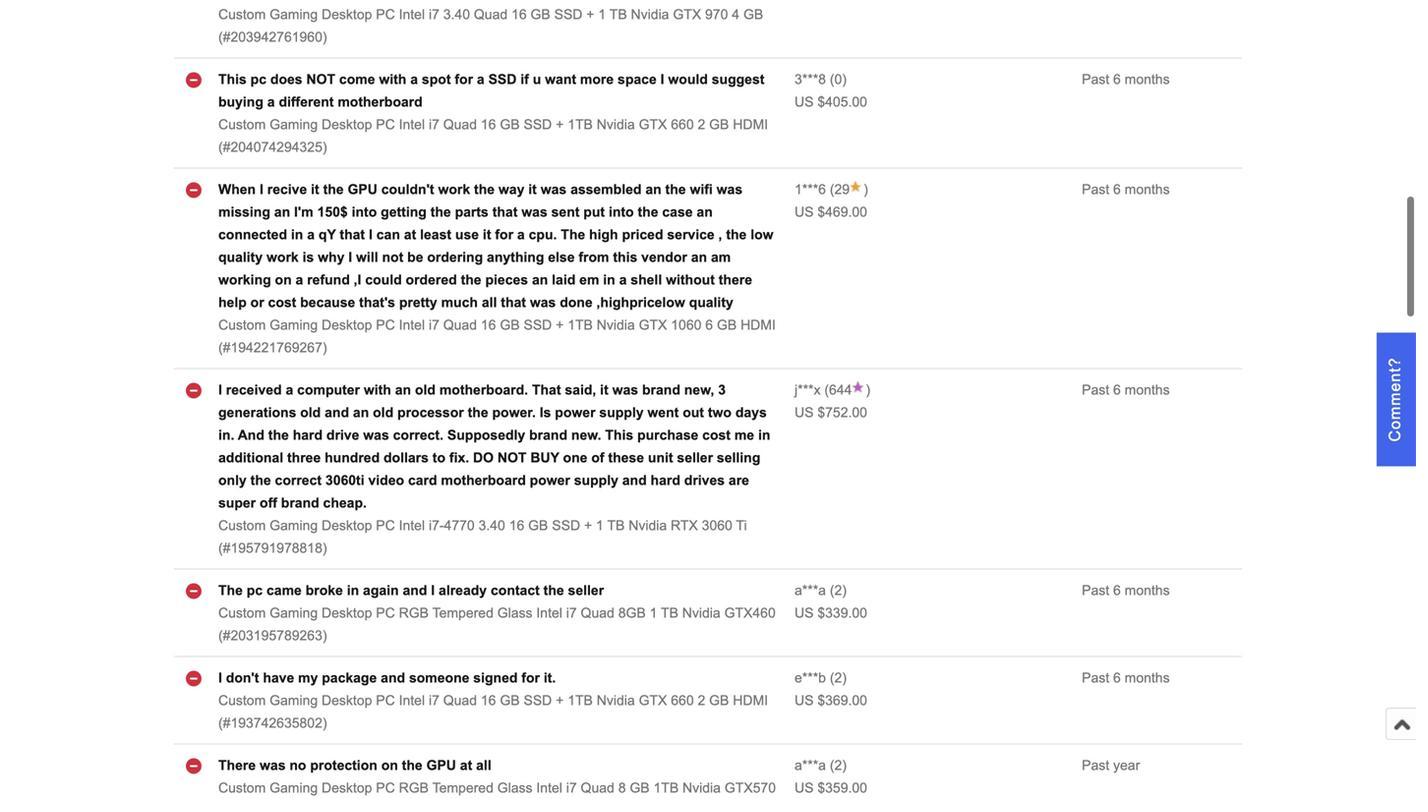 Task type: locate. For each thing, give the bounding box(es) containing it.
on
[[275, 273, 292, 288], [381, 759, 398, 774]]

i don't have my package and someone signed for it. element
[[218, 671, 556, 686]]

1 horizontal spatial cost
[[702, 428, 731, 443]]

5 gaming from the top
[[270, 606, 318, 621]]

gaming up (#194221769267)
[[270, 318, 318, 333]]

5 past from the top
[[1082, 671, 1110, 686]]

only
[[218, 473, 247, 489]]

and inside 'the pc came broke in again and i already contact the seller custom gaming desktop pc rgb tempered glass intel i7 quad 8gb 1 tb nvidia gtx460 (#203195789263)'
[[403, 583, 427, 599]]

1 vertical spatial brand
[[529, 428, 568, 443]]

gaming down the no
[[270, 781, 318, 796]]

1 660 from the top
[[671, 117, 694, 132]]

5 us from the top
[[795, 694, 814, 709]]

( inside the e***b ( 2 ) us $369.00
[[830, 671, 835, 686]]

quality up working
[[218, 250, 263, 265]]

custom down the super
[[218, 519, 266, 534]]

3060
[[702, 519, 733, 534]]

0 vertical spatial cost
[[268, 295, 296, 311]]

4 feedback left by buyer. element from the top
[[795, 583, 826, 599]]

be
[[407, 250, 423, 265]]

16 down signed
[[481, 694, 496, 709]]

pc
[[250, 72, 267, 87], [247, 583, 263, 599]]

in inside 'the pc came broke in again and i already contact the seller custom gaming desktop pc rgb tempered glass intel i7 quad 8gb 1 tb nvidia gtx460 (#203195789263)'
[[347, 583, 359, 599]]

i7
[[429, 7, 440, 22], [429, 117, 440, 132], [429, 318, 440, 333], [566, 606, 577, 621], [429, 694, 440, 709], [566, 781, 577, 796]]

pc for this
[[250, 72, 267, 87]]

a***a for $359.00
[[795, 759, 826, 774]]

1 vertical spatial quality
[[689, 295, 734, 311]]

16 down pieces
[[481, 318, 496, 333]]

us for a***a ( 2 ) us $359.00
[[795, 781, 814, 796]]

0 vertical spatial all
[[482, 295, 497, 311]]

past 6 months for us $469.00
[[1082, 182, 1170, 197]]

hard
[[293, 428, 323, 443], [651, 473, 681, 489]]

0 horizontal spatial work
[[267, 250, 299, 265]]

0 horizontal spatial into
[[352, 205, 377, 220]]

with right "come"
[[379, 72, 407, 87]]

0 horizontal spatial the
[[218, 583, 243, 599]]

feedback left by buyer. element up us $752.00
[[795, 383, 821, 398]]

150$
[[317, 205, 348, 220]]

0 vertical spatial for
[[455, 72, 473, 87]]

card
[[408, 473, 437, 489]]

1 vertical spatial this
[[605, 428, 634, 443]]

+ up the "more"
[[587, 7, 595, 22]]

buy
[[531, 451, 559, 466]]

2 vertical spatial 1
[[650, 606, 657, 621]]

0 vertical spatial not
[[306, 72, 335, 87]]

16 inside this pc does not come with a spot for a ssd if u want more space i would suggest buying a different motherboard custom gaming desktop pc intel i7 quad 16 gb ssd + 1tb nvidia gtx 660 2 gb hdmi (#204074294325)
[[481, 117, 496, 132]]

5 desktop from the top
[[322, 606, 372, 621]]

6 desktop from the top
[[322, 694, 372, 709]]

0 horizontal spatial on
[[275, 273, 292, 288]]

vendor
[[642, 250, 687, 265]]

2 vertical spatial for
[[522, 671, 540, 686]]

2 tempered from the top
[[432, 781, 494, 796]]

1 horizontal spatial seller
[[677, 451, 713, 466]]

1 horizontal spatial on
[[381, 759, 398, 774]]

2 vertical spatial hdmi
[[733, 694, 768, 709]]

4 us from the top
[[795, 606, 814, 621]]

i inside i don't have my package and someone signed for it. custom gaming desktop pc intel i7 quad 16 gb ssd + 1tb nvidia gtx 660 2 gb hdmi (#193742635802)
[[218, 671, 222, 686]]

( inside 3***8 ( 0 ) us $405.00
[[830, 72, 835, 87]]

for for signed
[[522, 671, 540, 686]]

gtx left 970
[[673, 7, 701, 22]]

1 past 6 months from the top
[[1082, 72, 1170, 87]]

desktop down package
[[322, 694, 372, 709]]

pc inside 'the pc came broke in again and i already contact the seller custom gaming desktop pc rgb tempered glass intel i7 quad 8gb 1 tb nvidia gtx460 (#203195789263)'
[[247, 583, 263, 599]]

feedback left by buyer. element
[[795, 72, 826, 87], [795, 182, 826, 197], [795, 383, 821, 398], [795, 583, 826, 599], [795, 671, 826, 686], [795, 759, 826, 774]]

1 horizontal spatial hard
[[651, 473, 681, 489]]

past 6 months element
[[1082, 72, 1170, 87], [1082, 182, 1170, 197], [1082, 383, 1170, 398], [1082, 583, 1170, 599], [1082, 671, 1170, 686]]

2 months from the top
[[1125, 182, 1170, 197]]

for right spot
[[455, 72, 473, 87]]

0 horizontal spatial quality
[[218, 250, 263, 265]]

16 up if
[[512, 7, 527, 22]]

1 horizontal spatial old
[[373, 405, 394, 421]]

1 horizontal spatial at
[[460, 759, 472, 774]]

hdmi
[[733, 117, 768, 132], [741, 318, 776, 333], [733, 694, 768, 709]]

1 horizontal spatial gpu
[[426, 759, 456, 774]]

1tb
[[568, 117, 593, 132], [568, 318, 593, 333], [568, 694, 593, 709], [654, 781, 679, 796]]

) for e***b ( 2 ) us $369.00
[[842, 671, 847, 686]]

gb right '8'
[[630, 781, 650, 796]]

2 rgb from the top
[[399, 781, 429, 796]]

the right protection
[[402, 759, 423, 774]]

1 custom from the top
[[218, 7, 266, 22]]

intel down spot
[[399, 117, 425, 132]]

that right qy
[[340, 227, 365, 243]]

2 desktop from the top
[[322, 117, 372, 132]]

hdmi left the e***b ( 2 ) us $369.00
[[733, 694, 768, 709]]

1 vertical spatial rgb
[[399, 781, 429, 796]]

tempered down already in the left of the page
[[432, 606, 494, 621]]

months for us $369.00
[[1125, 671, 1170, 686]]

past for us $469.00
[[1082, 182, 1110, 197]]

hundred
[[325, 451, 380, 466]]

1 rgb from the top
[[399, 606, 429, 621]]

are
[[729, 473, 749, 489]]

3 desktop from the top
[[322, 318, 372, 333]]

5 past 6 months from the top
[[1082, 671, 1170, 686]]

8gb
[[618, 606, 646, 621]]

0 vertical spatial glass
[[497, 606, 533, 621]]

a
[[410, 72, 418, 87], [477, 72, 485, 87], [267, 95, 275, 110], [307, 227, 315, 243], [517, 227, 525, 243], [296, 273, 303, 288], [619, 273, 627, 288], [286, 383, 293, 398]]

nvidia left the gtx570
[[683, 781, 721, 796]]

i7 inside this pc does not come with a spot for a ssd if u want more space i would suggest buying a different motherboard custom gaming desktop pc intel i7 quad 16 gb ssd + 1tb nvidia gtx 660 2 gb hdmi (#204074294325)
[[429, 117, 440, 132]]

us left $339.00 on the bottom
[[795, 606, 814, 621]]

1tb inside when i recive it the gpu couldn't  work the way it was assembled an the wifi was missing an i'm 150$ into getting the parts that was sent put into the case an connected in a qy that i can at least use it for a cpu. the high priced service , the low quality work  is why i will not be ordering anything else from this vendor an am working on a refund ,i could ordered the pieces an laid em in a shell without there help or cost because that's pretty much all that was done ,highpricelow quality custom gaming desktop pc intel i7 quad 16 gb ssd + 1tb nvidia gtx 1060 6 gb hdmi (#194221769267)
[[568, 318, 593, 333]]

past for us $752.00
[[1082, 383, 1110, 398]]

nvidia inside when i recive it the gpu couldn't  work the way it was assembled an the wifi was missing an i'm 150$ into getting the parts that was sent put into the case an connected in a qy that i can at least use it for a cpu. the high priced service , the low quality work  is why i will not be ordering anything else from this vendor an am working on a refund ,i could ordered the pieces an laid em in a shell without there help or cost because that's pretty much all that was done ,highpricelow quality custom gaming desktop pc intel i7 quad 16 gb ssd + 1tb nvidia gtx 1060 6 gb hdmi (#194221769267)
[[597, 318, 635, 333]]

2 glass from the top
[[497, 781, 533, 796]]

pc left does
[[250, 72, 267, 87]]

quad up this pc does not come with a spot for a ssd if u want more space i would suggest buying a different motherboard element
[[474, 7, 508, 22]]

for inside this pc does not come with a spot for a ssd if u want more space i would suggest buying a different motherboard custom gaming desktop pc intel i7 quad 16 gb ssd + 1tb nvidia gtx 660 2 gb hdmi (#204074294325)
[[455, 72, 473, 87]]

intel down i don't have my package and someone signed for it. element in the bottom of the page
[[399, 694, 425, 709]]

nvidia down ,highpricelow
[[597, 318, 635, 333]]

1 horizontal spatial motherboard
[[441, 473, 526, 489]]

1 vertical spatial cost
[[702, 428, 731, 443]]

power
[[555, 405, 596, 421], [530, 473, 570, 489]]

recive
[[267, 182, 307, 197]]

gtx570
[[725, 781, 776, 796]]

0
[[835, 72, 842, 87]]

nvidia up '8'
[[597, 694, 635, 709]]

3.40 right 4770
[[479, 519, 505, 534]]

0 horizontal spatial hard
[[293, 428, 323, 443]]

past 6 months element for us $752.00
[[1082, 383, 1170, 398]]

) inside a***a ( 2 ) us $339.00
[[842, 583, 847, 599]]

a***a inside a***a ( 2 ) us $359.00
[[795, 759, 826, 774]]

1 us from the top
[[795, 95, 814, 110]]

feedback left by buyer. element up "$369.00"
[[795, 671, 826, 686]]

feedback left by buyer. element containing 1***6
[[795, 182, 826, 197]]

0 vertical spatial rgb
[[399, 606, 429, 621]]

feedback left by buyer. element containing j***x
[[795, 383, 821, 398]]

quad left 8gb
[[581, 606, 615, 621]]

spot
[[422, 72, 451, 87]]

nvidia inside 'the pc came broke in again and i already contact the seller custom gaming desktop pc rgb tempered glass intel i7 quad 8gb 1 tb nvidia gtx460 (#203195789263)'
[[682, 606, 721, 621]]

us left $359.00
[[795, 781, 814, 796]]

1 vertical spatial pc
[[247, 583, 263, 599]]

ssd down u
[[524, 117, 552, 132]]

when i recive it the gpu couldn't  work the way it was assembled an the wifi was missing an i'm 150$ into getting the parts that was sent put into the case an connected in a qy that i can at least use it for a cpu. the high priced service , the low quality work  is why i will not be ordering anything else from this vendor an am working on a refund ,i could ordered the pieces an laid em in a shell without there help or cost because that's pretty much all that was done ,highpricelow quality custom gaming desktop pc intel i7 quad 16 gb ssd + 1tb nvidia gtx 1060 6 gb hdmi (#194221769267)
[[218, 182, 776, 356]]

2 vertical spatial that
[[501, 295, 526, 311]]

4 past from the top
[[1082, 583, 1110, 599]]

gpu down i don't have my package and someone signed for it. custom gaming desktop pc intel i7 quad 16 gb ssd + 1tb nvidia gtx 660 2 gb hdmi (#193742635802) at bottom
[[426, 759, 456, 774]]

rgb inside 'the pc came broke in again and i already contact the seller custom gaming desktop pc rgb tempered glass intel i7 quad 8gb 1 tb nvidia gtx460 (#203195789263)'
[[399, 606, 429, 621]]

us inside the e***b ( 2 ) us $369.00
[[795, 694, 814, 709]]

,i
[[354, 273, 361, 288]]

0 horizontal spatial not
[[306, 72, 335, 87]]

1 horizontal spatial the
[[561, 227, 585, 243]]

gtx inside the custom gaming desktop pc intel i7 3.40 quad 16 gb ssd + 1 tb nvidia gtx 970 4 gb (#203942761960)
[[673, 7, 701, 22]]

1 tempered from the top
[[432, 606, 494, 621]]

3 feedback left by buyer. element from the top
[[795, 383, 821, 398]]

4 past 6 months from the top
[[1082, 583, 1170, 599]]

someone
[[409, 671, 470, 686]]

is
[[303, 250, 314, 265]]

else
[[548, 250, 575, 265]]

months for us $752.00
[[1125, 383, 1170, 398]]

cost right or
[[268, 295, 296, 311]]

desktop
[[322, 7, 372, 22], [322, 117, 372, 132], [322, 318, 372, 333], [322, 519, 372, 534], [322, 606, 372, 621], [322, 694, 372, 709], [322, 781, 372, 796]]

parts
[[455, 205, 489, 220]]

in down i'm
[[291, 227, 303, 243]]

tb left rtx
[[607, 519, 625, 534]]

it right 'way'
[[528, 182, 537, 197]]

0 vertical spatial hard
[[293, 428, 323, 443]]

2 for a***a ( 2 ) us $359.00
[[835, 759, 842, 774]]

2 vertical spatial brand
[[281, 496, 319, 511]]

5 months from the top
[[1125, 671, 1170, 686]]

the up priced
[[638, 205, 659, 220]]

1 horizontal spatial brand
[[529, 428, 568, 443]]

0 vertical spatial gpu
[[348, 182, 378, 197]]

j***x
[[795, 383, 821, 398]]

pc inside 'the pc came broke in again and i already contact the seller custom gaming desktop pc rgb tempered glass intel i7 quad 8gb 1 tb nvidia gtx460 (#203195789263)'
[[376, 606, 395, 621]]

2 660 from the top
[[671, 694, 694, 709]]

0 vertical spatial hdmi
[[733, 117, 768, 132]]

4 months from the top
[[1125, 583, 1170, 599]]

1 past 6 months element from the top
[[1082, 72, 1170, 87]]

3 pc from the top
[[376, 318, 395, 333]]

1 into from the left
[[352, 205, 377, 220]]

( inside a***a ( 2 ) us $339.00
[[830, 583, 835, 599]]

intel inside when i recive it the gpu couldn't  work the way it was assembled an the wifi was missing an i'm 150$ into getting the parts that was sent put into the case an connected in a qy that i can at least use it for a cpu. the high priced service , the low quality work  is why i will not be ordering anything else from this vendor an am working on a refund ,i could ordered the pieces an laid em in a shell without there help or cost because that's pretty much all that was done ,highpricelow quality custom gaming desktop pc intel i7 quad 16 gb ssd + 1tb nvidia gtx 1060 6 gb hdmi (#194221769267)
[[399, 318, 425, 333]]

us down '1***6'
[[795, 205, 814, 220]]

i7 inside when i recive it the gpu couldn't  work the way it was assembled an the wifi was missing an i'm 150$ into getting the parts that was sent put into the case an connected in a qy that i can at least use it for a cpu. the high priced service , the low quality work  is why i will not be ordering anything else from this vendor an am working on a refund ,i could ordered the pieces an laid em in a shell without there help or cost because that's pretty much all that was done ,highpricelow quality custom gaming desktop pc intel i7 quad 16 gb ssd + 1tb nvidia gtx 1060 6 gb hdmi (#194221769267)
[[429, 318, 440, 333]]

i inside this pc does not come with a spot for a ssd if u want more space i would suggest buying a different motherboard custom gaming desktop pc intel i7 quad 16 gb ssd + 1tb nvidia gtx 660 2 gb hdmi (#204074294325)
[[661, 72, 664, 87]]

all
[[482, 295, 497, 311], [476, 759, 492, 774]]

) up "$369.00"
[[842, 671, 847, 686]]

6 custom from the top
[[218, 694, 266, 709]]

us
[[795, 95, 814, 110], [795, 205, 814, 220], [795, 405, 814, 421], [795, 606, 814, 621], [795, 694, 814, 709], [795, 781, 814, 796]]

0 vertical spatial brand
[[642, 383, 681, 398]]

was up sent on the top of the page
[[541, 182, 567, 197]]

intel down contact
[[536, 606, 563, 621]]

and down these
[[622, 473, 647, 489]]

months for us $339.00
[[1125, 583, 1170, 599]]

i7 down pretty
[[429, 318, 440, 333]]

qy
[[319, 227, 336, 243]]

pretty
[[399, 295, 437, 311]]

0 vertical spatial quality
[[218, 250, 263, 265]]

3 custom from the top
[[218, 318, 266, 333]]

glass down contact
[[497, 606, 533, 621]]

custom down help
[[218, 318, 266, 333]]

intel inside this pc does not come with a spot for a ssd if u want more space i would suggest buying a different motherboard custom gaming desktop pc intel i7 quad 16 gb ssd + 1tb nvidia gtx 660 2 gb hdmi (#204074294325)
[[399, 117, 425, 132]]

for left it.
[[522, 671, 540, 686]]

received
[[226, 383, 282, 398]]

tempered
[[432, 606, 494, 621], [432, 781, 494, 796]]

3 past 6 months element from the top
[[1082, 383, 1170, 398]]

protection
[[310, 759, 378, 774]]

past 6 months for us $752.00
[[1082, 383, 1170, 398]]

pc inside this pc does not come with a spot for a ssd if u want more space i would suggest buying a different motherboard custom gaming desktop pc intel i7 quad 16 gb ssd + 1tb nvidia gtx 660 2 gb hdmi (#204074294325)
[[250, 72, 267, 87]]

0 vertical spatial this
[[218, 72, 247, 87]]

nvidia up space
[[631, 7, 669, 22]]

3 gaming from the top
[[270, 318, 318, 333]]

cost down two
[[702, 428, 731, 443]]

feedback left by buyer. element for us $752.00
[[795, 383, 821, 398]]

gb
[[531, 7, 551, 22], [744, 7, 763, 22], [500, 117, 520, 132], [709, 117, 729, 132], [500, 318, 520, 333], [717, 318, 737, 333], [528, 519, 548, 534], [500, 694, 520, 709], [709, 694, 729, 709], [630, 781, 650, 796]]

1 gaming from the top
[[270, 7, 318, 22]]

4 gaming from the top
[[270, 519, 318, 534]]

+
[[587, 7, 595, 22], [556, 117, 564, 132], [556, 318, 564, 333], [584, 519, 592, 534], [556, 694, 564, 709]]

feedback left by buyer. element up us $469.00
[[795, 182, 826, 197]]

ssd up "want"
[[554, 7, 583, 22]]

an up processor
[[395, 383, 411, 398]]

1 vertical spatial seller
[[568, 583, 604, 599]]

+ down done
[[556, 318, 564, 333]]

4 past 6 months element from the top
[[1082, 583, 1170, 599]]

1 horizontal spatial into
[[609, 205, 634, 220]]

0 horizontal spatial motherboard
[[338, 95, 423, 110]]

i7 inside there was no protection on the gpu at all custom gaming desktop pc rgb tempered glass intel i7 quad 8 gb 1tb nvidia gtx570
[[566, 781, 577, 796]]

2 custom from the top
[[218, 117, 266, 132]]

1 vertical spatial the
[[218, 583, 243, 599]]

0 vertical spatial 3.40
[[443, 7, 470, 22]]

1 vertical spatial at
[[460, 759, 472, 774]]

16 inside the custom gaming desktop pc intel i7 3.40 quad 16 gb ssd + 1 tb nvidia gtx 970 4 gb (#203942761960)
[[512, 7, 527, 22]]

power down said,
[[555, 405, 596, 421]]

1 vertical spatial tempered
[[432, 781, 494, 796]]

1 horizontal spatial this
[[605, 428, 634, 443]]

1 horizontal spatial quality
[[689, 295, 734, 311]]

selling
[[717, 451, 761, 466]]

there was no protection on the gpu at all custom gaming desktop pc rgb tempered glass intel i7 quad 8 gb 1tb nvidia gtx570
[[218, 759, 776, 800]]

1 months from the top
[[1125, 72, 1170, 87]]

1 horizontal spatial 3.40
[[479, 519, 505, 534]]

glass inside 'the pc came broke in again and i already contact the seller custom gaming desktop pc rgb tempered glass intel i7 quad 8gb 1 tb nvidia gtx460 (#203195789263)'
[[497, 606, 533, 621]]

i7 inside 'the pc came broke in again and i already contact the seller custom gaming desktop pc rgb tempered glass intel i7 quad 8gb 1 tb nvidia gtx460 (#203195789263)'
[[566, 606, 577, 621]]

motherboard down "come"
[[338, 95, 423, 110]]

with
[[379, 72, 407, 87], [364, 383, 391, 398]]

3 past 6 months from the top
[[1082, 383, 1170, 398]]

7 custom from the top
[[218, 781, 266, 796]]

custom inside 'the pc came broke in again and i already contact the seller custom gaming desktop pc rgb tempered glass intel i7 quad 8gb 1 tb nvidia gtx460 (#203195789263)'
[[218, 606, 266, 621]]

16
[[512, 7, 527, 22], [481, 117, 496, 132], [481, 318, 496, 333], [509, 519, 525, 534], [481, 694, 496, 709]]

2 gaming from the top
[[270, 117, 318, 132]]

brand up went
[[642, 383, 681, 398]]

on right working
[[275, 273, 292, 288]]

6
[[1113, 72, 1121, 87], [1113, 182, 1121, 197], [706, 318, 713, 333], [1113, 383, 1121, 398], [1113, 583, 1121, 599], [1113, 671, 1121, 686]]

past for us $359.00
[[1082, 759, 1110, 774]]

feedback left by buyer. element left 0 at the top right of the page
[[795, 72, 826, 87]]

pc inside this pc does not come with a spot for a ssd if u want more space i would suggest buying a different motherboard custom gaming desktop pc intel i7 quad 16 gb ssd + 1tb nvidia gtx 660 2 gb hdmi (#204074294325)
[[376, 117, 395, 132]]

(#203195789263)
[[218, 629, 327, 644]]

2 past from the top
[[1082, 182, 1110, 197]]

3 past from the top
[[1082, 383, 1110, 398]]

0 vertical spatial with
[[379, 72, 407, 87]]

1 inside 'the pc came broke in again and i already contact the seller custom gaming desktop pc rgb tempered glass intel i7 quad 8gb 1 tb nvidia gtx460 (#203195789263)'
[[650, 606, 657, 621]]

$359.00
[[818, 781, 868, 796]]

quad down much
[[443, 318, 477, 333]]

drive
[[326, 428, 359, 443]]

2 horizontal spatial for
[[522, 671, 540, 686]]

e***b ( 2 ) us $369.00
[[795, 671, 868, 709]]

with right computer in the top of the page
[[364, 383, 391, 398]]

1 vertical spatial 1
[[596, 519, 604, 534]]

0 vertical spatial pc
[[250, 72, 267, 87]]

6 pc from the top
[[376, 694, 395, 709]]

not
[[306, 72, 335, 87], [498, 451, 527, 466]]

desktop down protection
[[322, 781, 372, 796]]

ssd
[[554, 7, 583, 22], [488, 72, 517, 87], [524, 117, 552, 132], [524, 318, 552, 333], [552, 519, 580, 534], [524, 694, 552, 709]]

drives
[[684, 473, 725, 489]]

desktop down "come"
[[322, 117, 372, 132]]

) inside a***a ( 2 ) us $359.00
[[842, 759, 847, 774]]

1 feedback left by buyer. element from the top
[[795, 72, 826, 87]]

rgb inside there was no protection on the gpu at all custom gaming desktop pc rgb tempered glass intel i7 quad 8 gb 1tb nvidia gtx570
[[399, 781, 429, 796]]

6 for us $469.00
[[1113, 182, 1121, 197]]

gb inside there was no protection on the gpu at all custom gaming desktop pc rgb tempered glass intel i7 quad 8 gb 1tb nvidia gtx570
[[630, 781, 650, 796]]

( for a***a ( 2 ) us $359.00
[[830, 759, 835, 774]]

rgb down the pc came broke in again and i already contact the seller element
[[399, 606, 429, 621]]

was down laid
[[530, 295, 556, 311]]

1 horizontal spatial not
[[498, 451, 527, 466]]

+ down "want"
[[556, 117, 564, 132]]

at inside when i recive it the gpu couldn't  work the way it was assembled an the wifi was missing an i'm 150$ into getting the parts that was sent put into the case an connected in a qy that i can at least use it for a cpu. the high priced service , the low quality work  is why i will not be ordering anything else from this vendor an am working on a refund ,i could ordered the pieces an laid em in a shell without there help or cost because that's pretty much all that was done ,highpricelow quality custom gaming desktop pc intel i7 quad 16 gb ssd + 1tb nvidia gtx 1060 6 gb hdmi (#194221769267)
[[404, 227, 416, 243]]

to
[[433, 451, 446, 466]]

0 horizontal spatial this
[[218, 72, 247, 87]]

a***a ( 2 ) us $339.00
[[795, 583, 868, 621]]

3060ti
[[326, 473, 365, 489]]

e***b
[[795, 671, 826, 686]]

without
[[666, 273, 715, 288]]

3 months from the top
[[1125, 383, 1170, 398]]

us inside a***a ( 2 ) us $339.00
[[795, 606, 814, 621]]

7 desktop from the top
[[322, 781, 372, 796]]

and
[[238, 428, 265, 443]]

0 vertical spatial tb
[[610, 7, 627, 22]]

ti
[[736, 519, 747, 534]]

4 desktop from the top
[[322, 519, 372, 534]]

(#194221769267)
[[218, 341, 327, 356]]

was
[[541, 182, 567, 197], [717, 182, 743, 197], [522, 205, 548, 220], [530, 295, 556, 311], [612, 383, 638, 398], [363, 428, 389, 443], [260, 759, 286, 774]]

1 vertical spatial motherboard
[[441, 473, 526, 489]]

on inside when i recive it the gpu couldn't  work the way it was assembled an the wifi was missing an i'm 150$ into getting the parts that was sent put into the case an connected in a qy that i can at least use it for a cpu. the high priced service , the low quality work  is why i will not be ordering anything else from this vendor an am working on a refund ,i could ordered the pieces an laid em in a shell without there help or cost because that's pretty much all that was done ,highpricelow quality custom gaming desktop pc intel i7 quad 16 gb ssd + 1tb nvidia gtx 1060 6 gb hdmi (#194221769267)
[[275, 273, 292, 288]]

6 for us $752.00
[[1113, 383, 1121, 398]]

1 vertical spatial tb
[[607, 519, 625, 534]]

feedback left by buyer. element for us $369.00
[[795, 671, 826, 686]]

contact
[[491, 583, 540, 599]]

6 us from the top
[[795, 781, 814, 796]]

5 custom from the top
[[218, 606, 266, 621]]

pc inside i received a computer with an old motherboard. that said, it was brand new, 3 generations old and an old processor the power. is power supply went out two days in. and the hard drive was correct. supposedly brand new. this purchase cost me in additional three hundred dollars to fix. do not buy one of these unit seller selling only the correct 3060ti video card motherboard power supply and hard drives are super off brand cheap. custom gaming desktop pc intel i7-4770 3.40 16 gb ssd + 1 tb nvidia rtx 3060 ti (#195791978818)
[[376, 519, 395, 534]]

past 6 months for us $369.00
[[1082, 671, 1170, 686]]

0 vertical spatial motherboard
[[338, 95, 423, 110]]

2 pc from the top
[[376, 117, 395, 132]]

gb down buy
[[528, 519, 548, 534]]

16 inside when i recive it the gpu couldn't  work the way it was assembled an the wifi was missing an i'm 150$ into getting the parts that was sent put into the case an connected in a qy that i can at least use it for a cpu. the high priced service , the low quality work  is why i will not be ordering anything else from this vendor an am working on a refund ,i could ordered the pieces an laid em in a shell without there help or cost because that's pretty much all that was done ,highpricelow quality custom gaming desktop pc intel i7 quad 16 gb ssd + 1tb nvidia gtx 1060 6 gb hdmi (#194221769267)
[[481, 318, 496, 333]]

0 vertical spatial the
[[561, 227, 585, 243]]

that
[[493, 205, 518, 220], [340, 227, 365, 243], [501, 295, 526, 311]]

gaming down different
[[270, 117, 318, 132]]

nvidia inside i don't have my package and someone signed for it. custom gaming desktop pc intel i7 quad 16 gb ssd + 1tb nvidia gtx 660 2 gb hdmi (#193742635802)
[[597, 694, 635, 709]]

2 inside this pc does not come with a spot for a ssd if u want more space i would suggest buying a different motherboard custom gaming desktop pc intel i7 quad 16 gb ssd + 1tb nvidia gtx 660 2 gb hdmi (#204074294325)
[[698, 117, 706, 132]]

2 horizontal spatial brand
[[642, 383, 681, 398]]

2 for a***a ( 2 ) us $339.00
[[835, 583, 842, 599]]

1 vertical spatial supply
[[574, 473, 619, 489]]

ssd down one
[[552, 519, 580, 534]]

1 vertical spatial not
[[498, 451, 527, 466]]

suggest
[[712, 72, 765, 87]]

0 vertical spatial at
[[404, 227, 416, 243]]

0 vertical spatial tempered
[[432, 606, 494, 621]]

0 horizontal spatial for
[[455, 72, 473, 87]]

0 horizontal spatial 3.40
[[443, 7, 470, 22]]

seller right contact
[[568, 583, 604, 599]]

2 us from the top
[[795, 205, 814, 220]]

0 horizontal spatial cost
[[268, 295, 296, 311]]

the right contact
[[544, 583, 564, 599]]

1 vertical spatial a***a
[[795, 759, 826, 774]]

all inside there was no protection on the gpu at all custom gaming desktop pc rgb tempered glass intel i7 quad 8 gb 1tb nvidia gtx570
[[476, 759, 492, 774]]

feedback left by buyer. element for us $405.00
[[795, 72, 826, 87]]

2 vertical spatial tb
[[661, 606, 679, 621]]

6 for us $339.00
[[1113, 583, 1121, 599]]

desktop up "come"
[[322, 7, 372, 22]]

0 vertical spatial work
[[438, 182, 470, 197]]

intel up spot
[[399, 7, 425, 22]]

year
[[1113, 759, 1140, 774]]

the down sent on the top of the page
[[561, 227, 585, 243]]

for inside i don't have my package and someone signed for it. custom gaming desktop pc intel i7 quad 16 gb ssd + 1tb nvidia gtx 660 2 gb hdmi (#193742635802)
[[522, 671, 540, 686]]

months for us $469.00
[[1125, 182, 1170, 197]]

0 horizontal spatial seller
[[568, 583, 604, 599]]

7 gaming from the top
[[270, 781, 318, 796]]

0 vertical spatial seller
[[677, 451, 713, 466]]

tempered inside there was no protection on the gpu at all custom gaming desktop pc rgb tempered glass intel i7 quad 8 gb 1tb nvidia gtx570
[[432, 781, 494, 796]]

1 vertical spatial for
[[495, 227, 514, 243]]

the up case
[[665, 182, 686, 197]]

gtx down ,highpricelow
[[639, 318, 667, 333]]

the pc came broke in again and i already contact the seller element
[[218, 583, 604, 599]]

0 vertical spatial 1
[[598, 7, 606, 22]]

1 glass from the top
[[497, 606, 533, 621]]

2 past 6 months element from the top
[[1082, 182, 1170, 197]]

i7 left '8'
[[566, 781, 577, 796]]

1 vertical spatial 3.40
[[479, 519, 505, 534]]

desktop inside this pc does not come with a spot for a ssd if u want more space i would suggest buying a different motherboard custom gaming desktop pc intel i7 quad 16 gb ssd + 1tb nvidia gtx 660 2 gb hdmi (#204074294325)
[[322, 117, 372, 132]]

1 a***a from the top
[[795, 583, 826, 599]]

cpu.
[[529, 227, 557, 243]]

power.
[[492, 405, 536, 421]]

0 horizontal spatial at
[[404, 227, 416, 243]]

intel inside there was no protection on the gpu at all custom gaming desktop pc rgb tempered glass intel i7 quad 8 gb 1tb nvidia gtx570
[[536, 781, 563, 796]]

ssd down it.
[[524, 694, 552, 709]]

come
[[339, 72, 375, 87]]

way
[[499, 182, 525, 197]]

brand down the correct
[[281, 496, 319, 511]]

feedback left by buyer. element containing e***b
[[795, 671, 826, 686]]

1 vertical spatial with
[[364, 383, 391, 398]]

past 6 months element for us $405.00
[[1082, 72, 1170, 87]]

0 vertical spatial supply
[[599, 405, 644, 421]]

( 644
[[821, 383, 852, 398]]

( for 3***8 ( 0 ) us $405.00
[[830, 72, 835, 87]]

0 vertical spatial 660
[[671, 117, 694, 132]]

4 pc from the top
[[376, 519, 395, 534]]

not
[[382, 250, 404, 265]]

5 past 6 months element from the top
[[1082, 671, 1170, 686]]

i7 down the someone
[[429, 694, 440, 709]]

a***a up $359.00
[[795, 759, 826, 774]]

6 gaming from the top
[[270, 694, 318, 709]]

0 vertical spatial a***a
[[795, 583, 826, 599]]

custom inside i don't have my package and someone signed for it. custom gaming desktop pc intel i7 quad 16 gb ssd + 1tb nvidia gtx 660 2 gb hdmi (#193742635802)
[[218, 694, 266, 709]]

1 vertical spatial 660
[[671, 694, 694, 709]]

intel down pretty
[[399, 318, 425, 333]]

least
[[420, 227, 452, 243]]

7 pc from the top
[[376, 781, 395, 796]]

all down i don't have my package and someone signed for it. custom gaming desktop pc intel i7 quad 16 gb ssd + 1tb nvidia gtx 660 2 gb hdmi (#193742635802) at bottom
[[476, 759, 492, 774]]

1 pc from the top
[[376, 7, 395, 22]]

3 us from the top
[[795, 405, 814, 421]]

1 horizontal spatial for
[[495, 227, 514, 243]]

i right space
[[661, 72, 664, 87]]

1 vertical spatial work
[[267, 250, 299, 265]]

the
[[561, 227, 585, 243], [218, 583, 243, 599]]

660 inside this pc does not come with a spot for a ssd if u want more space i would suggest buying a different motherboard custom gaming desktop pc intel i7 quad 16 gb ssd + 1tb nvidia gtx 660 2 gb hdmi (#204074294325)
[[671, 117, 694, 132]]

0 horizontal spatial gpu
[[348, 182, 378, 197]]

tb up space
[[610, 7, 627, 22]]

custom inside there was no protection on the gpu at all custom gaming desktop pc rgb tempered glass intel i7 quad 8 gb 1tb nvidia gtx570
[[218, 781, 266, 796]]

seller inside i received a computer with an old motherboard. that said, it was brand new, 3 generations old and an old processor the power. is power supply went out two days in. and the hard drive was correct. supposedly brand new. this purchase cost me in additional three hundred dollars to fix. do not buy one of these unit seller selling only the correct 3060ti video card motherboard power supply and hard drives are super off brand cheap. custom gaming desktop pc intel i7-4770 3.40 16 gb ssd + 1 tb nvidia rtx 3060 ti (#195791978818)
[[677, 451, 713, 466]]

tb inside i received a computer with an old motherboard. that said, it was brand new, 3 generations old and an old processor the power. is power supply went out two days in. and the hard drive was correct. supposedly brand new. this purchase cost me in additional three hundred dollars to fix. do not buy one of these unit seller selling only the correct 3060ti video card motherboard power supply and hard drives are super off brand cheap. custom gaming desktop pc intel i7-4770 3.40 16 gb ssd + 1 tb nvidia rtx 3060 ti (#195791978818)
[[607, 519, 625, 534]]

2 past 6 months from the top
[[1082, 182, 1170, 197]]

5 pc from the top
[[376, 606, 395, 621]]

1 inside i received a computer with an old motherboard. that said, it was brand new, 3 generations old and an old processor the power. is power supply went out two days in. and the hard drive was correct. supposedly brand new. this purchase cost me in additional three hundred dollars to fix. do not buy one of these unit seller selling only the correct 3060ti video card motherboard power supply and hard drives are super off brand cheap. custom gaming desktop pc intel i7-4770 3.40 16 gb ssd + 1 tb nvidia rtx 3060 ti (#195791978818)
[[596, 519, 604, 534]]

) for a***a ( 2 ) us $339.00
[[842, 583, 847, 599]]

my
[[298, 671, 318, 686]]

it right said,
[[600, 383, 609, 398]]

0 vertical spatial on
[[275, 273, 292, 288]]

and inside i don't have my package and someone signed for it. custom gaming desktop pc intel i7 quad 16 gb ssd + 1tb nvidia gtx 660 2 gb hdmi (#193742635802)
[[381, 671, 405, 686]]

16 inside i received a computer with an old motherboard. that said, it was brand new, 3 generations old and an old processor the power. is power supply went out two days in. and the hard drive was correct. supposedly brand new. this purchase cost me in additional three hundred dollars to fix. do not buy one of these unit seller selling only the correct 3060ti video card motherboard power supply and hard drives are super off brand cheap. custom gaming desktop pc intel i7-4770 3.40 16 gb ssd + 1 tb nvidia rtx 3060 ti (#195791978818)
[[509, 519, 525, 534]]

in.
[[218, 428, 234, 443]]

us for e***b ( 2 ) us $369.00
[[795, 694, 814, 709]]

quad inside 'the pc came broke in again and i already contact the seller custom gaming desktop pc rgb tempered glass intel i7 quad 8gb 1 tb nvidia gtx460 (#203195789263)'
[[581, 606, 615, 621]]

1 past from the top
[[1082, 72, 1110, 87]]

1 vertical spatial on
[[381, 759, 398, 774]]

644
[[829, 383, 852, 398]]

intel inside i received a computer with an old motherboard. that said, it was brand new, 3 generations old and an old processor the power. is power supply went out two days in. and the hard drive was correct. supposedly brand new. this purchase cost me in additional three hundred dollars to fix. do not buy one of these unit seller selling only the correct 3060ti video card motherboard power supply and hard drives are super off brand cheap. custom gaming desktop pc intel i7-4770 3.40 16 gb ssd + 1 tb nvidia rtx 3060 ti (#195791978818)
[[399, 519, 425, 534]]

feedback left by buyer. element for us $469.00
[[795, 182, 826, 197]]

for
[[455, 72, 473, 87], [495, 227, 514, 243], [522, 671, 540, 686]]

i7 down spot
[[429, 117, 440, 132]]

quad inside this pc does not come with a spot for a ssd if u want more space i would suggest buying a different motherboard custom gaming desktop pc intel i7 quad 16 gb ssd + 1tb nvidia gtx 660 2 gb hdmi (#204074294325)
[[443, 117, 477, 132]]

gaming inside there was no protection on the gpu at all custom gaming desktop pc rgb tempered glass intel i7 quad 8 gb 1tb nvidia gtx570
[[270, 781, 318, 796]]

4 custom from the top
[[218, 519, 266, 534]]

6 past from the top
[[1082, 759, 1110, 774]]

gb up u
[[531, 7, 551, 22]]

2 a***a from the top
[[795, 759, 826, 774]]

a***a inside a***a ( 2 ) us $339.00
[[795, 583, 826, 599]]

1tb inside this pc does not come with a spot for a ssd if u want more space i would suggest buying a different motherboard custom gaming desktop pc intel i7 quad 16 gb ssd + 1tb nvidia gtx 660 2 gb hdmi (#204074294325)
[[568, 117, 593, 132]]

feedback left by buyer. element containing 3***8
[[795, 72, 826, 87]]

( for a***a ( 2 ) us $339.00
[[830, 583, 835, 599]]

1 vertical spatial hdmi
[[741, 318, 776, 333]]

this up the buying
[[218, 72, 247, 87]]

the inside when i recive it the gpu couldn't  work the way it was assembled an the wifi was missing an i'm 150$ into getting the parts that was sent put into the case an connected in a qy that i can at least use it for a cpu. the high priced service , the low quality work  is why i will not be ordering anything else from this vendor an am working on a refund ,i could ordered the pieces an laid em in a shell without there help or cost because that's pretty much all that was done ,highpricelow quality custom gaming desktop pc intel i7 quad 16 gb ssd + 1tb nvidia gtx 1060 6 gb hdmi (#194221769267)
[[561, 227, 585, 243]]

2 feedback left by buyer. element from the top
[[795, 182, 826, 197]]

getting
[[381, 205, 427, 220]]

generations
[[218, 405, 296, 421]]

gaming down my
[[270, 694, 318, 709]]

sent
[[551, 205, 580, 220]]

6 feedback left by buyer. element from the top
[[795, 759, 826, 774]]

1 vertical spatial glass
[[497, 781, 533, 796]]

gpu
[[348, 182, 378, 197], [426, 759, 456, 774]]

660 inside i don't have my package and someone signed for it. custom gaming desktop pc intel i7 quad 16 gb ssd + 1tb nvidia gtx 660 2 gb hdmi (#193742635802)
[[671, 694, 694, 709]]

1 vertical spatial all
[[476, 759, 492, 774]]

5 feedback left by buyer. element from the top
[[795, 671, 826, 686]]

6 inside when i recive it the gpu couldn't  work the way it was assembled an the wifi was missing an i'm 150$ into getting the parts that was sent put into the case an connected in a qy that i can at least use it for a cpu. the high priced service , the low quality work  is why i will not be ordering anything else from this vendor an am working on a refund ,i could ordered the pieces an laid em in a shell without there help or cost because that's pretty much all that was done ,highpricelow quality custom gaming desktop pc intel i7 quad 16 gb ssd + 1tb nvidia gtx 1060 6 gb hdmi (#194221769267)
[[706, 318, 713, 333]]

1 desktop from the top
[[322, 7, 372, 22]]



Task type: describe. For each thing, give the bounding box(es) containing it.
when i recive it the gpu couldn't  work the way it was assembled an the wifi was missing an i'm 150$ into getting the parts that was sent put into the case an connected in a qy that i can at least use it for a cpu. the high priced service , the low quality work  is why i will not be ordering anything else from this vendor an am working on a refund ,i could ordered the pieces an laid em in a shell without there help or cost because that's pretty much all that was done ,highpricelow quality element
[[218, 182, 774, 311]]

new,
[[684, 383, 714, 398]]

+ inside i received a computer with an old motherboard. that said, it was brand new, 3 generations old and an old processor the power. is power supply went out two days in. and the hard drive was correct. supposedly brand new. this purchase cost me in additional three hundred dollars to fix. do not buy one of these unit seller selling only the correct 3060ti video card motherboard power supply and hard drives are super off brand cheap. custom gaming desktop pc intel i7-4770 3.40 16 gb ssd + 1 tb nvidia rtx 3060 ti (#195791978818)
[[584, 519, 592, 534]]

,highpricelow
[[597, 295, 685, 311]]

) for 3***8 ( 0 ) us $405.00
[[842, 72, 847, 87]]

it up i'm
[[311, 182, 319, 197]]

use
[[455, 227, 479, 243]]

desktop inside the custom gaming desktop pc intel i7 3.40 quad 16 gb ssd + 1 tb nvidia gtx 970 4 gb (#203942761960)
[[322, 7, 372, 22]]

different
[[279, 95, 334, 110]]

gaming inside this pc does not come with a spot for a ssd if u want more space i would suggest buying a different motherboard custom gaming desktop pc intel i7 quad 16 gb ssd + 1tb nvidia gtx 660 2 gb hdmi (#204074294325)
[[270, 117, 318, 132]]

nvidia inside i received a computer with an old motherboard. that said, it was brand new, 3 generations old and an old processor the power. is power supply went out two days in. and the hard drive was correct. supposedly brand new. this purchase cost me in additional three hundred dollars to fix. do not buy one of these unit seller selling only the correct 3060ti video card motherboard power supply and hard drives are super off brand cheap. custom gaming desktop pc intel i7-4770 3.40 16 gb ssd + 1 tb nvidia rtx 3060 ti (#195791978818)
[[629, 519, 667, 534]]

new.
[[571, 428, 601, 443]]

fix.
[[449, 451, 469, 466]]

for for spot
[[455, 72, 473, 87]]

gb right 4
[[744, 7, 763, 22]]

( for e***b ( 2 ) us $369.00
[[830, 671, 835, 686]]

gb down 'suggest'
[[709, 117, 729, 132]]

ssd inside i don't have my package and someone signed for it. custom gaming desktop pc intel i7 quad 16 gb ssd + 1tb nvidia gtx 660 2 gb hdmi (#193742635802)
[[524, 694, 552, 709]]

that's
[[359, 295, 395, 311]]

motherboard inside this pc does not come with a spot for a ssd if u want more space i would suggest buying a different motherboard custom gaming desktop pc intel i7 quad 16 gb ssd + 1tb nvidia gtx 660 2 gb hdmi (#204074294325)
[[338, 95, 423, 110]]

intel inside 'the pc came broke in again and i already contact the seller custom gaming desktop pc rgb tempered glass intel i7 quad 8gb 1 tb nvidia gtx460 (#203195789263)'
[[536, 606, 563, 621]]

working
[[218, 273, 271, 288]]

can
[[377, 227, 400, 243]]

was up cpu.
[[522, 205, 548, 220]]

1***6
[[795, 182, 826, 197]]

8
[[618, 781, 626, 796]]

1060
[[671, 318, 702, 333]]

it right use
[[483, 227, 491, 243]]

gaming inside when i recive it the gpu couldn't  work the way it was assembled an the wifi was missing an i'm 150$ into getting the parts that was sent put into the case an connected in a qy that i can at least use it for a cpu. the high priced service , the low quality work  is why i will not be ordering anything else from this vendor an am working on a refund ,i could ordered the pieces an laid em in a shell without there help or cost because that's pretty much all that was done ,highpricelow quality custom gaming desktop pc intel i7 quad 16 gb ssd + 1tb nvidia gtx 1060 6 gb hdmi (#194221769267)
[[270, 318, 318, 333]]

with inside this pc does not come with a spot for a ssd if u want more space i would suggest buying a different motherboard custom gaming desktop pc intel i7 quad 16 gb ssd + 1tb nvidia gtx 660 2 gb hdmi (#204074294325)
[[379, 72, 407, 87]]

gb down signed
[[500, 694, 520, 709]]

purchase
[[637, 428, 699, 443]]

0 vertical spatial power
[[555, 405, 596, 421]]

nvidia inside the custom gaming desktop pc intel i7 3.40 quad 16 gb ssd + 1 tb nvidia gtx 970 4 gb (#203942761960)
[[631, 7, 669, 22]]

desktop inside i received a computer with an old motherboard. that said, it was brand new, 3 generations old and an old processor the power. is power supply went out two days in. and the hard drive was correct. supposedly brand new. this purchase cost me in additional three hundred dollars to fix. do not buy one of these unit seller selling only the correct 3060ti video card motherboard power supply and hard drives are super off brand cheap. custom gaming desktop pc intel i7-4770 3.40 16 gb ssd + 1 tb nvidia rtx 3060 ti (#195791978818)
[[322, 519, 372, 534]]

there was no protection on the gpu at all element
[[218, 759, 492, 774]]

the inside 'the pc came broke in again and i already contact the seller custom gaming desktop pc rgb tempered glass intel i7 quad 8gb 1 tb nvidia gtx460 (#203195789263)'
[[544, 583, 564, 599]]

an left i'm
[[274, 205, 290, 220]]

three
[[287, 451, 321, 466]]

i left can
[[369, 227, 373, 243]]

gaming inside i received a computer with an old motherboard. that said, it was brand new, 3 generations old and an old processor the power. is power supply went out two days in. and the hard drive was correct. supposedly brand new. this purchase cost me in additional three hundred dollars to fix. do not buy one of these unit seller selling only the correct 3060ti video card motherboard power supply and hard drives are super off brand cheap. custom gaming desktop pc intel i7-4770 3.40 16 gb ssd + 1 tb nvidia rtx 3060 ti (#195791978818)
[[270, 519, 318, 534]]

could
[[365, 273, 402, 288]]

ssd inside the custom gaming desktop pc intel i7 3.40 quad 16 gb ssd + 1 tb nvidia gtx 970 4 gb (#203942761960)
[[554, 7, 583, 22]]

past for us $369.00
[[1082, 671, 1110, 686]]

laid
[[552, 273, 576, 288]]

pc for the
[[247, 583, 263, 599]]

hdmi inside when i recive it the gpu couldn't  work the way it was assembled an the wifi was missing an i'm 150$ into getting the parts that was sent put into the case an connected in a qy that i can at least use it for a cpu. the high priced service , the low quality work  is why i will not be ordering anything else from this vendor an am working on a refund ,i could ordered the pieces an laid em in a shell without there help or cost because that's pretty much all that was done ,highpricelow quality custom gaming desktop pc intel i7 quad 16 gb ssd + 1tb nvidia gtx 1060 6 gb hdmi (#194221769267)
[[741, 318, 776, 333]]

a down this
[[619, 273, 627, 288]]

priced
[[622, 227, 663, 243]]

a left spot
[[410, 72, 418, 87]]

this inside this pc does not come with a spot for a ssd if u want more space i would suggest buying a different motherboard custom gaming desktop pc intel i7 quad 16 gb ssd + 1tb nvidia gtx 660 2 gb hdmi (#204074294325)
[[218, 72, 247, 87]]

$752.00
[[818, 405, 868, 421]]

went
[[648, 405, 679, 421]]

that
[[532, 383, 561, 398]]

an left laid
[[532, 273, 548, 288]]

gaming inside 'the pc came broke in again and i already contact the seller custom gaming desktop pc rgb tempered glass intel i7 quad 8gb 1 tb nvidia gtx460 (#203195789263)'
[[270, 606, 318, 621]]

pc inside there was no protection on the gpu at all custom gaming desktop pc rgb tempered glass intel i7 quad 8 gb 1tb nvidia gtx570
[[376, 781, 395, 796]]

not inside this pc does not come with a spot for a ssd if u want more space i would suggest buying a different motherboard custom gaming desktop pc intel i7 quad 16 gb ssd + 1tb nvidia gtx 660 2 gb hdmi (#204074294325)
[[306, 72, 335, 87]]

from
[[579, 250, 609, 265]]

+ inside the custom gaming desktop pc intel i7 3.40 quad 16 gb ssd + 1 tb nvidia gtx 970 4 gb (#203942761960)
[[587, 7, 595, 22]]

0 vertical spatial that
[[493, 205, 518, 220]]

em
[[580, 273, 599, 288]]

months for us $405.00
[[1125, 72, 1170, 87]]

at inside there was no protection on the gpu at all custom gaming desktop pc rgb tempered glass intel i7 quad 8 gb 1tb nvidia gtx570
[[460, 759, 472, 774]]

) right the 29
[[864, 182, 868, 197]]

intel inside the custom gaming desktop pc intel i7 3.40 quad 16 gb ssd + 1 tb nvidia gtx 970 4 gb (#203942761960)
[[399, 7, 425, 22]]

gb down gtx460
[[709, 694, 729, 709]]

an down 'wifi'
[[697, 205, 713, 220]]

on inside there was no protection on the gpu at all custom gaming desktop pc rgb tempered glass intel i7 quad 8 gb 1tb nvidia gtx570
[[381, 759, 398, 774]]

days
[[736, 405, 767, 421]]

already
[[439, 583, 487, 599]]

the up parts
[[474, 182, 495, 197]]

custom inside i received a computer with an old motherboard. that said, it was brand new, 3 generations old and an old processor the power. is power supply went out two days in. and the hard drive was correct. supposedly brand new. this purchase cost me in additional three hundred dollars to fix. do not buy one of these unit seller selling only the correct 3060ti video card motherboard power supply and hard drives are super off brand cheap. custom gaming desktop pc intel i7-4770 3.40 16 gb ssd + 1 tb nvidia rtx 3060 ti (#195791978818)
[[218, 519, 266, 534]]

custom inside when i recive it the gpu couldn't  work the way it was assembled an the wifi was missing an i'm 150$ into getting the parts that was sent put into the case an connected in a qy that i can at least use it for a cpu. the high priced service , the low quality work  is why i will not be ordering anything else from this vendor an am working on a refund ,i could ordered the pieces an laid em in a shell without there help or cost because that's pretty much all that was done ,highpricelow quality custom gaming desktop pc intel i7 quad 16 gb ssd + 1tb nvidia gtx 1060 6 gb hdmi (#194221769267)
[[218, 318, 266, 333]]

video
[[368, 473, 404, 489]]

1 horizontal spatial work
[[438, 182, 470, 197]]

$339.00
[[818, 606, 868, 621]]

the up least
[[431, 205, 451, 220]]

correct.
[[393, 428, 444, 443]]

motherboard.
[[440, 383, 528, 398]]

i7-
[[429, 519, 444, 534]]

shell
[[631, 273, 662, 288]]

tb inside the custom gaming desktop pc intel i7 3.40 quad 16 gb ssd + 1 tb nvidia gtx 970 4 gb (#203942761960)
[[610, 7, 627, 22]]

( right j***x
[[825, 383, 829, 398]]

out
[[683, 405, 704, 421]]

2 for e***b ( 2 ) us $369.00
[[835, 671, 842, 686]]

us for a***a ( 2 ) us $339.00
[[795, 606, 814, 621]]

for inside when i recive it the gpu couldn't  work the way it was assembled an the wifi was missing an i'm 150$ into getting the parts that was sent put into the case an connected in a qy that i can at least use it for a cpu. the high priced service , the low quality work  is why i will not be ordering anything else from this vendor an am working on a refund ,i could ordered the pieces an laid em in a shell without there help or cost because that's pretty much all that was done ,highpricelow quality custom gaming desktop pc intel i7 quad 16 gb ssd + 1tb nvidia gtx 1060 6 gb hdmi (#194221769267)
[[495, 227, 514, 243]]

ssd inside i received a computer with an old motherboard. that said, it was brand new, 3 generations old and an old processor the power. is power supply went out two days in. and the hard drive was correct. supposedly brand new. this purchase cost me in additional three hundred dollars to fix. do not buy one of these unit seller selling only the correct 3060ti video card motherboard power supply and hard drives are super off brand cheap. custom gaming desktop pc intel i7-4770 3.40 16 gb ssd + 1 tb nvidia rtx 3060 ti (#195791978818)
[[552, 519, 580, 534]]

a inside i received a computer with an old motherboard. that said, it was brand new, 3 generations old and an old processor the power. is power supply went out two days in. and the hard drive was correct. supposedly brand new. this purchase cost me in additional three hundred dollars to fix. do not buy one of these unit seller selling only the correct 3060ti video card motherboard power supply and hard drives are super off brand cheap. custom gaming desktop pc intel i7-4770 3.40 16 gb ssd + 1 tb nvidia rtx 3060 ti (#195791978818)
[[286, 383, 293, 398]]

tb inside 'the pc came broke in again and i already contact the seller custom gaming desktop pc rgb tempered glass intel i7 quad 8gb 1 tb nvidia gtx460 (#203195789263)'
[[661, 606, 679, 621]]

past 6 months element for us $339.00
[[1082, 583, 1170, 599]]

in inside i received a computer with an old motherboard. that said, it was brand new, 3 generations old and an old processor the power. is power supply went out two days in. and the hard drive was correct. supposedly brand new. this purchase cost me in additional three hundred dollars to fix. do not buy one of these unit seller selling only the correct 3060ti video card motherboard power supply and hard drives are super off brand cheap. custom gaming desktop pc intel i7-4770 3.40 16 gb ssd + 1 tb nvidia rtx 3060 ti (#195791978818)
[[758, 428, 771, 443]]

a down is
[[296, 273, 303, 288]]

1 vertical spatial hard
[[651, 473, 681, 489]]

gtx460
[[725, 606, 776, 621]]

case
[[662, 205, 693, 220]]

past 6 months element for us $469.00
[[1082, 182, 1170, 197]]

custom inside this pc does not come with a spot for a ssd if u want more space i would suggest buying a different motherboard custom gaming desktop pc intel i7 quad 16 gb ssd + 1tb nvidia gtx 660 2 gb hdmi (#204074294325)
[[218, 117, 266, 132]]

an up priced
[[646, 182, 662, 197]]

cost inside when i recive it the gpu couldn't  work the way it was assembled an the wifi was missing an i'm 150$ into getting the parts that was sent put into the case an connected in a qy that i can at least use it for a cpu. the high priced service , the low quality work  is why i will not be ordering anything else from this vendor an am working on a refund ,i could ordered the pieces an laid em in a shell without there help or cost because that's pretty much all that was done ,highpricelow quality custom gaming desktop pc intel i7 quad 16 gb ssd + 1tb nvidia gtx 1060 6 gb hdmi (#194221769267)
[[268, 295, 296, 311]]

a left cpu.
[[517, 227, 525, 243]]

past for us $339.00
[[1082, 583, 1110, 599]]

when
[[218, 182, 256, 197]]

i7 inside the custom gaming desktop pc intel i7 3.40 quad 16 gb ssd + 1 tb nvidia gtx 970 4 gb (#203942761960)
[[429, 7, 440, 22]]

custom gaming desktop pc intel i7 3.40 quad 16 gb ssd + 1 tb nvidia gtx 970 4 gb (#203942761960)
[[218, 7, 763, 45]]

ssd inside when i recive it the gpu couldn't  work the way it was assembled an the wifi was missing an i'm 150$ into getting the parts that was sent put into the case an connected in a qy that i can at least use it for a cpu. the high priced service , the low quality work  is why i will not be ordering anything else from this vendor an am working on a refund ,i could ordered the pieces an laid em in a shell without there help or cost because that's pretty much all that was done ,highpricelow quality custom gaming desktop pc intel i7 quad 16 gb ssd + 1tb nvidia gtx 1060 6 gb hdmi (#194221769267)
[[524, 318, 552, 333]]

cheap.
[[323, 496, 367, 511]]

an left am
[[691, 250, 707, 265]]

nvidia inside this pc does not come with a spot for a ssd if u want more space i would suggest buying a different motherboard custom gaming desktop pc intel i7 quad 16 gb ssd + 1tb nvidia gtx 660 2 gb hdmi (#204074294325)
[[597, 117, 635, 132]]

a***a for $339.00
[[795, 583, 826, 599]]

3.40 inside the custom gaming desktop pc intel i7 3.40 quad 16 gb ssd + 1 tb nvidia gtx 970 4 gb (#203942761960)
[[443, 7, 470, 22]]

us $469.00
[[795, 205, 868, 220]]

with inside i received a computer with an old motherboard. that said, it was brand new, 3 generations old and an old processor the power. is power supply went out two days in. and the hard drive was correct. supposedly brand new. this purchase cost me in additional three hundred dollars to fix. do not buy one of these unit seller selling only the correct 3060ti video card motherboard power supply and hard drives are super off brand cheap. custom gaming desktop pc intel i7-4770 3.40 16 gb ssd + 1 tb nvidia rtx 3060 ti (#195791978818)
[[364, 383, 391, 398]]

desktop inside when i recive it the gpu couldn't  work the way it was assembled an the wifi was missing an i'm 150$ into getting the parts that was sent put into the case an connected in a qy that i can at least use it for a cpu. the high priced service , the low quality work  is why i will not be ordering anything else from this vendor an am working on a refund ,i could ordered the pieces an laid em in a shell without there help or cost because that's pretty much all that was done ,highpricelow quality custom gaming desktop pc intel i7 quad 16 gb ssd + 1tb nvidia gtx 1060 6 gb hdmi (#194221769267)
[[322, 318, 372, 333]]

past year element
[[1082, 759, 1140, 774]]

nvidia inside there was no protection on the gpu at all custom gaming desktop pc rgb tempered glass intel i7 quad 8 gb 1tb nvidia gtx570
[[683, 781, 721, 796]]

gb down this pc does not come with a spot for a ssd if u want more space i would suggest buying a different motherboard element
[[500, 117, 520, 132]]

4770
[[444, 519, 475, 534]]

past for us $405.00
[[1082, 72, 1110, 87]]

6 for us $369.00
[[1113, 671, 1121, 686]]

u
[[533, 72, 541, 87]]

super
[[218, 496, 256, 511]]

cost inside i received a computer with an old motherboard. that said, it was brand new, 3 generations old and an old processor the power. is power supply went out two days in. and the hard drive was correct. supposedly brand new. this purchase cost me in additional three hundred dollars to fix. do not buy one of these unit seller selling only the correct 3060ti video card motherboard power supply and hard drives are super off brand cheap. custom gaming desktop pc intel i7-4770 3.40 16 gb ssd + 1 tb nvidia rtx 3060 ti (#195791978818)
[[702, 428, 731, 443]]

custom inside the custom gaming desktop pc intel i7 3.40 quad 16 gb ssd + 1 tb nvidia gtx 970 4 gb (#203942761960)
[[218, 7, 266, 22]]

i don't have my package and someone signed for it. custom gaming desktop pc intel i7 quad 16 gb ssd + 1tb nvidia gtx 660 2 gb hdmi (#193742635802)
[[218, 671, 768, 732]]

signed
[[473, 671, 518, 686]]

one
[[563, 451, 588, 466]]

and up 'drive'
[[325, 405, 349, 421]]

us for 3***8 ( 0 ) us $405.00
[[795, 95, 814, 110]]

16 inside i don't have my package and someone signed for it. custom gaming desktop pc intel i7 quad 16 gb ssd + 1tb nvidia gtx 660 2 gb hdmi (#193742635802)
[[481, 694, 496, 709]]

seller inside 'the pc came broke in again and i already contact the seller custom gaming desktop pc rgb tempered glass intel i7 quad 8gb 1 tb nvidia gtx460 (#203195789263)'
[[568, 583, 604, 599]]

gtx inside this pc does not come with a spot for a ssd if u want more space i would suggest buying a different motherboard custom gaming desktop pc intel i7 quad 16 gb ssd + 1tb nvidia gtx 660 2 gb hdmi (#204074294325)
[[639, 117, 667, 132]]

0 horizontal spatial old
[[300, 405, 321, 421]]

(#195791978818)
[[218, 541, 327, 556]]

or
[[250, 295, 264, 311]]

past 6 months for us $405.00
[[1082, 72, 1170, 87]]

the up off
[[250, 473, 271, 489]]

i received a computer with an old motherboard. that said, it was brand new, 3 generations old and an old processor the power. is power supply went out two days in. and the hard drive was correct. supposedly brand new. this purchase cost me in additional three hundred dollars to fix. do not buy one of these unit seller selling only the correct 3060ti video card motherboard power supply and hard drives are super off brand cheap. element
[[218, 383, 771, 511]]

(#193742635802)
[[218, 716, 327, 732]]

hdmi inside i don't have my package and someone signed for it. custom gaming desktop pc intel i7 quad 16 gb ssd + 1tb nvidia gtx 660 2 gb hdmi (#193742635802)
[[733, 694, 768, 709]]

the pc came broke in again and i already contact the seller custom gaming desktop pc rgb tempered glass intel i7 quad 8gb 1 tb nvidia gtx460 (#203195789263)
[[218, 583, 776, 644]]

was inside there was no protection on the gpu at all custom gaming desktop pc rgb tempered glass intel i7 quad 8 gb 1tb nvidia gtx570
[[260, 759, 286, 774]]

) for a***a ( 2 ) us $359.00
[[842, 759, 847, 774]]

2 into from the left
[[609, 205, 634, 220]]

quad inside i don't have my package and someone signed for it. custom gaming desktop pc intel i7 quad 16 gb ssd + 1tb nvidia gtx 660 2 gb hdmi (#193742635802)
[[443, 694, 477, 709]]

correct
[[275, 473, 322, 489]]

the down motherboard.
[[468, 405, 488, 421]]

low
[[751, 227, 774, 243]]

a down does
[[267, 95, 275, 110]]

ssd left if
[[488, 72, 517, 87]]

off
[[260, 496, 277, 511]]

) right 644
[[866, 383, 871, 398]]

was up hundred
[[363, 428, 389, 443]]

gb right 1060
[[717, 318, 737, 333]]

quad inside there was no protection on the gpu at all custom gaming desktop pc rgb tempered glass intel i7 quad 8 gb 1tb nvidia gtx570
[[581, 781, 615, 796]]

assembled
[[571, 182, 642, 197]]

this pc does not come with a spot for a ssd if u want more space i would suggest buying a different motherboard element
[[218, 72, 765, 110]]

1tb inside i don't have my package and someone signed for it. custom gaming desktop pc intel i7 quad 16 gb ssd + 1tb nvidia gtx 660 2 gb hdmi (#193742635802)
[[568, 694, 593, 709]]

970
[[705, 7, 728, 22]]

it.
[[544, 671, 556, 686]]

2 horizontal spatial old
[[415, 383, 436, 398]]

desktop inside 'the pc came broke in again and i already contact the seller custom gaming desktop pc rgb tempered glass intel i7 quad 8gb 1 tb nvidia gtx460 (#203195789263)'
[[322, 606, 372, 621]]

6 for us $405.00
[[1113, 72, 1121, 87]]

this inside i received a computer with an old motherboard. that said, it was brand new, 3 generations old and an old processor the power. is power supply went out two days in. and the hard drive was correct. supposedly brand new. this purchase cost me in additional three hundred dollars to fix. do not buy one of these unit seller selling only the correct 3060ti video card motherboard power supply and hard drives are super off brand cheap. custom gaming desktop pc intel i7-4770 3.40 16 gb ssd + 1 tb nvidia rtx 3060 ti (#195791978818)
[[605, 428, 634, 443]]

i inside 'the pc came broke in again and i already contact the seller custom gaming desktop pc rgb tempered glass intel i7 quad 8gb 1 tb nvidia gtx460 (#203195789263)'
[[431, 583, 435, 599]]

computer
[[297, 383, 360, 398]]

tempered inside 'the pc came broke in again and i already contact the seller custom gaming desktop pc rgb tempered glass intel i7 quad 8gb 1 tb nvidia gtx460 (#203195789263)'
[[432, 606, 494, 621]]

dollars
[[384, 451, 429, 466]]

feedback left by buyer. element for us $359.00
[[795, 759, 826, 774]]

the up 150$ at top
[[323, 182, 344, 197]]

feedback left by buyer. element for us $339.00
[[795, 583, 826, 599]]

connected
[[218, 227, 287, 243]]

gaming inside the custom gaming desktop pc intel i7 3.40 quad 16 gb ssd + 1 tb nvidia gtx 970 4 gb (#203942761960)
[[270, 7, 318, 22]]

past 6 months for us $339.00
[[1082, 583, 1170, 599]]

gb down pieces
[[500, 318, 520, 333]]

i'm
[[294, 205, 313, 220]]

a left qy
[[307, 227, 315, 243]]

service
[[667, 227, 715, 243]]

pieces
[[485, 273, 528, 288]]

ordered
[[406, 273, 457, 288]]

(#203942761960)
[[218, 30, 327, 45]]

1 vertical spatial that
[[340, 227, 365, 243]]

1tb inside there was no protection on the gpu at all custom gaming desktop pc rgb tempered glass intel i7 quad 8 gb 1tb nvidia gtx570
[[654, 781, 679, 796]]

does
[[270, 72, 303, 87]]

pc inside when i recive it the gpu couldn't  work the way it was assembled an the wifi was missing an i'm 150$ into getting the parts that was sent put into the case an connected in a qy that i can at least use it for a cpu. the high priced service , the low quality work  is why i will not be ordering anything else from this vendor an am working on a refund ,i could ordered the pieces an laid em in a shell without there help or cost because that's pretty much all that was done ,highpricelow quality custom gaming desktop pc intel i7 quad 16 gb ssd + 1tb nvidia gtx 1060 6 gb hdmi (#194221769267)
[[376, 318, 395, 333]]

+ inside when i recive it the gpu couldn't  work the way it was assembled an the wifi was missing an i'm 150$ into getting the parts that was sent put into the case an connected in a qy that i can at least use it for a cpu. the high priced service , the low quality work  is why i will not be ordering anything else from this vendor an am working on a refund ,i could ordered the pieces an laid em in a shell without there help or cost because that's pretty much all that was done ,highpricelow quality custom gaming desktop pc intel i7 quad 16 gb ssd + 1tb nvidia gtx 1060 6 gb hdmi (#194221769267)
[[556, 318, 564, 333]]

in right em
[[603, 273, 616, 288]]

pc inside the custom gaming desktop pc intel i7 3.40 quad 16 gb ssd + 1 tb nvidia gtx 970 4 gb (#203942761960)
[[376, 7, 395, 22]]

+ inside this pc does not come with a spot for a ssd if u want more space i would suggest buying a different motherboard custom gaming desktop pc intel i7 quad 16 gb ssd + 1tb nvidia gtx 660 2 gb hdmi (#204074294325)
[[556, 117, 564, 132]]

came
[[267, 583, 302, 599]]

the up much
[[461, 273, 482, 288]]

no
[[290, 759, 306, 774]]

the right and on the bottom left
[[268, 428, 289, 443]]

i left will
[[348, 250, 352, 265]]

( right '1***6'
[[830, 182, 835, 197]]

i7 inside i don't have my package and someone signed for it. custom gaming desktop pc intel i7 quad 16 gb ssd + 1tb nvidia gtx 660 2 gb hdmi (#193742635802)
[[429, 694, 440, 709]]

desktop inside there was no protection on the gpu at all custom gaming desktop pc rgb tempered glass intel i7 quad 8 gb 1tb nvidia gtx570
[[322, 781, 372, 796]]

additional
[[218, 451, 283, 466]]

1 vertical spatial power
[[530, 473, 570, 489]]

gpu inside when i recive it the gpu couldn't  work the way it was assembled an the wifi was missing an i'm 150$ into getting the parts that was sent put into the case an connected in a qy that i can at least use it for a cpu. the high priced service , the low quality work  is why i will not be ordering anything else from this vendor an am working on a refund ,i could ordered the pieces an laid em in a shell without there help or cost because that's pretty much all that was done ,highpricelow quality custom gaming desktop pc intel i7 quad 16 gb ssd + 1tb nvidia gtx 1060 6 gb hdmi (#194221769267)
[[348, 182, 378, 197]]

+ inside i don't have my package and someone signed for it. custom gaming desktop pc intel i7 quad 16 gb ssd + 1tb nvidia gtx 660 2 gb hdmi (#193742635802)
[[556, 694, 564, 709]]

said,
[[565, 383, 596, 398]]

0 horizontal spatial brand
[[281, 496, 319, 511]]

it inside i received a computer with an old motherboard. that said, it was brand new, 3 generations old and an old processor the power. is power supply went out two days in. and the hard drive was correct. supposedly brand new. this purchase cost me in additional three hundred dollars to fix. do not buy one of these unit seller selling only the correct 3060ti video card motherboard power supply and hard drives are super off brand cheap. custom gaming desktop pc intel i7-4770 3.40 16 gb ssd + 1 tb nvidia rtx 3060 ti (#195791978818)
[[600, 383, 609, 398]]

$405.00
[[818, 95, 868, 110]]

29
[[835, 182, 850, 197]]

gaming inside i don't have my package and someone signed for it. custom gaming desktop pc intel i7 quad 16 gb ssd + 1tb nvidia gtx 660 2 gb hdmi (#193742635802)
[[270, 694, 318, 709]]

1 inside the custom gaming desktop pc intel i7 3.40 quad 16 gb ssd + 1 tb nvidia gtx 970 4 gb (#203942761960)
[[598, 7, 606, 22]]

intel inside i don't have my package and someone signed for it. custom gaming desktop pc intel i7 quad 16 gb ssd + 1tb nvidia gtx 660 2 gb hdmi (#193742635802)
[[399, 694, 425, 709]]

comment? link
[[1377, 333, 1416, 467]]

a left if
[[477, 72, 485, 87]]

the inside there was no protection on the gpu at all custom gaming desktop pc rgb tempered glass intel i7 quad 8 gb 1tb nvidia gtx570
[[402, 759, 423, 774]]

was right 'wifi'
[[717, 182, 743, 197]]

all inside when i recive it the gpu couldn't  work the way it was assembled an the wifi was missing an i'm 150$ into getting the parts that was sent put into the case an connected in a qy that i can at least use it for a cpu. the high priced service , the low quality work  is why i will not be ordering anything else from this vendor an am working on a refund ,i could ordered the pieces an laid em in a shell without there help or cost because that's pretty much all that was done ,highpricelow quality custom gaming desktop pc intel i7 quad 16 gb ssd + 1tb nvidia gtx 1060 6 gb hdmi (#194221769267)
[[482, 295, 497, 311]]

a***a ( 2 ) us $359.00
[[795, 759, 868, 796]]

the right ,
[[726, 227, 747, 243]]

refund
[[307, 273, 350, 288]]

wifi
[[690, 182, 713, 197]]

2 inside i don't have my package and someone signed for it. custom gaming desktop pc intel i7 quad 16 gb ssd + 1tb nvidia gtx 660 2 gb hdmi (#193742635802)
[[698, 694, 706, 709]]

do
[[473, 451, 494, 466]]

not inside i received a computer with an old motherboard. that said, it was brand new, 3 generations old and an old processor the power. is power supply went out two days in. and the hard drive was correct. supposedly brand new. this purchase cost me in additional three hundred dollars to fix. do not buy one of these unit seller selling only the correct 3060ti video card motherboard power supply and hard drives are super off brand cheap. custom gaming desktop pc intel i7-4770 3.40 16 gb ssd + 1 tb nvidia rtx 3060 ti (#195791978818)
[[498, 451, 527, 466]]

rtx
[[671, 519, 698, 534]]

anything
[[487, 250, 544, 265]]

3
[[718, 383, 726, 398]]

because
[[300, 295, 355, 311]]

this pc does not come with a spot for a ssd if u want more space i would suggest buying a different motherboard custom gaming desktop pc intel i7 quad 16 gb ssd + 1tb nvidia gtx 660 2 gb hdmi (#204074294325)
[[218, 72, 768, 155]]

was right said,
[[612, 383, 638, 398]]

desktop inside i don't have my package and someone signed for it. custom gaming desktop pc intel i7 quad 16 gb ssd + 1tb nvidia gtx 660 2 gb hdmi (#193742635802)
[[322, 694, 372, 709]]

i right when
[[260, 182, 264, 197]]

the inside 'the pc came broke in again and i already contact the seller custom gaming desktop pc rgb tempered glass intel i7 quad 8gb 1 tb nvidia gtx460 (#203195789263)'
[[218, 583, 243, 599]]

an up 'drive'
[[353, 405, 369, 421]]

will
[[356, 250, 378, 265]]

past 6 months element for us $369.00
[[1082, 671, 1170, 686]]



Task type: vqa. For each thing, say whether or not it's contained in the screenshot.
the "When I recive it the GPU couldn't  work the way it was assembled an the wifi was missing an I'm 150$ into getting the parts that was sent put into the case an connected in a qY that I can at least use it for a cpu. The high priced service , the low quality work  is why I will not be ordering anything else from this vendor an am working on a refund ,I could ordered the pieces an laid em in a shell without there help or cost because that's pretty much all that was done ,highpricelow quality Custom Gaming Desktop PC Intel i7 Quad 16 GB SSD + 1TB Nvidia GTX 1060 6 GB HDMI (#194221769267)"
yes



